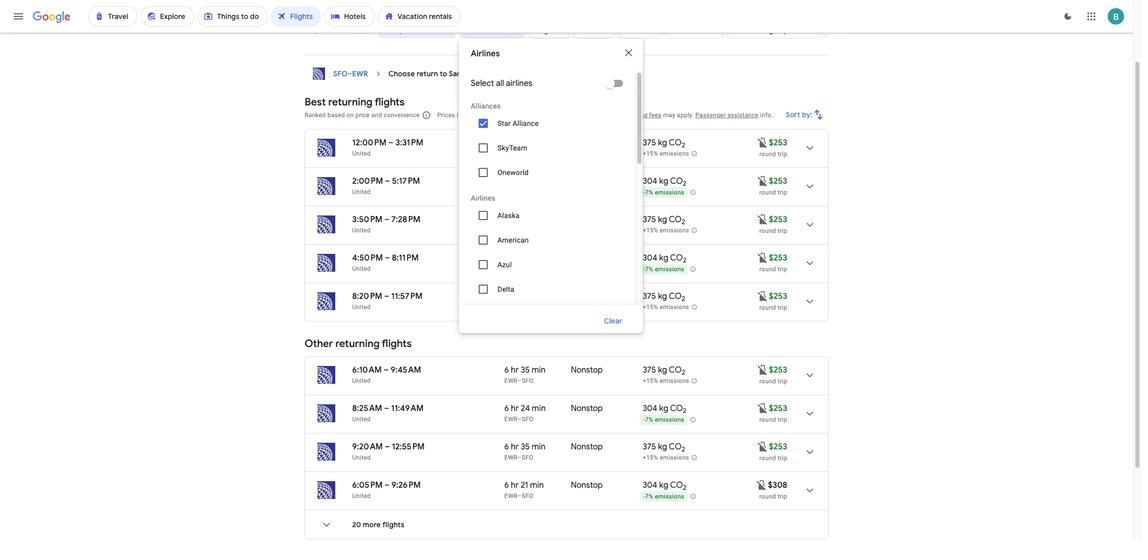 Task type: vqa. For each thing, say whether or not it's contained in the screenshot.
2nd 304
yes



Task type: describe. For each thing, give the bounding box(es) containing it.
6 for 2:00 pm
[[505, 155, 509, 165]]

round trip for 4:50 pm
[[760, 244, 788, 252]]

+15% for 8:20 pm
[[643, 282, 659, 290]]

1 7% from the top
[[646, 168, 654, 175]]

more
[[362, 499, 380, 508]]

emissions for 9:20 am
[[660, 433, 690, 440]]

flight details. leaves newark liberty international airport at 9:20 am on wednesday, december 13 and arrives at san francisco international airport at 12:55 pm on wednesday, december 13. image
[[798, 419, 823, 443]]

sfo up 24
[[522, 356, 534, 363]]

2 inside popup button
[[384, 4, 388, 13]]

kg for 8:25 am
[[660, 382, 669, 392]]

other
[[305, 316, 333, 329]]

6 hr 37 min ewr
[[505, 270, 546, 289]]

ewr – sfo
[[505, 356, 534, 363]]

leaves newark liberty international airport at 12:00 pm on wednesday, december 13 and arrives at san francisco international airport at 3:31 pm on wednesday, december 13. element
[[352, 116, 424, 127]]

total duration 6 hr 17 min. element
[[505, 155, 571, 167]]

prices include required taxes + fees for 1 adult.
[[437, 90, 573, 97]]

total duration 6 hr 31 min. element
[[505, 116, 571, 128]]

375 kg co 2 +15% emissions for 9:20 am
[[643, 421, 690, 440]]

min for 6:05 pm
[[531, 459, 544, 469]]

all filters (2)
[[324, 4, 365, 13]]

– inside 6 hr 21 min ewr – sfo
[[518, 471, 522, 479]]

choose
[[389, 48, 415, 57]]

filters
[[334, 4, 354, 13]]

– up 24
[[518, 356, 522, 363]]

kg for 8:20 pm
[[659, 270, 668, 280]]

all
[[324, 4, 333, 13]]

flight details. leaves newark liberty international airport at 3:50 pm on wednesday, december 13 and arrives at san francisco international airport at 7:28 pm on wednesday, december 13. image
[[798, 191, 823, 216]]

alliances
[[471, 80, 501, 89]]

co for 8:25 am
[[671, 382, 683, 392]]

trip for 8:20 pm
[[778, 283, 788, 290]]

1 airlines from the top
[[471, 27, 500, 37]]

6 for 4:50 pm
[[505, 232, 509, 242]]

oneworld
[[498, 147, 529, 155]]

trip for 2:00 pm
[[778, 168, 788, 175]]

star alliance
[[498, 98, 539, 106]]

1 - from the top
[[644, 168, 646, 175]]

required
[[480, 90, 503, 97]]

select all airlines
[[471, 57, 533, 67]]

bag fees
[[637, 90, 662, 97]]

ewr for 6 hr 24 min ewr – sfo
[[505, 394, 518, 402]]

star
[[498, 98, 511, 106]]

+15% emissions
[[643, 356, 690, 363]]

sfo – ewr
[[334, 48, 368, 57]]

304 kg co -7% emissions for $253
[[643, 155, 685, 175]]

flight details. leaves newark liberty international airport at 6:05 pm on wednesday, december 13 and arrives at san francisco international airport at 9:26 pm on wednesday, december 13. image
[[798, 457, 823, 482]]

flights for other returning flights
[[382, 316, 412, 329]]

304 kg co 2 -7% emissions for 6 hr 24 min
[[643, 382, 687, 402]]

for
[[541, 90, 550, 97]]

2 for 8:20 pm
[[682, 273, 686, 282]]

united for 6:05 pm
[[352, 471, 371, 479]]

round for 6:05 pm
[[760, 472, 777, 479]]

Arrival time: 3:31 PM. text field
[[396, 116, 424, 127]]

+15% for 9:20 am
[[643, 433, 659, 440]]

4:50 pm united
[[352, 232, 383, 251]]

flights for 82 more flights
[[382, 499, 404, 508]]

82
[[352, 499, 361, 508]]

6 inside 6 hr 31 min ewr sfo
[[505, 116, 509, 127]]

6 hr 21 min ewr – sfo
[[505, 459, 544, 479]]

prices
[[437, 90, 455, 97]]

round trip for 9:20 am
[[760, 433, 788, 441]]

emissions for 3:50 pm
[[660, 206, 690, 213]]

375 kg co 2 +15% emissions for 8:20 pm
[[643, 270, 690, 290]]

24
[[521, 382, 530, 392]]

round for 3:50 pm
[[760, 206, 777, 213]]

253 us dollars text field for 6 hr 21 min
[[770, 232, 788, 242]]

round for 8:25 am
[[760, 395, 777, 402]]

253 us dollars text field for 6 hr 35 min
[[770, 421, 788, 431]]

2 stops or fewer
[[384, 4, 438, 13]]

flight details. leaves newark liberty international airport at 8:20 pm on wednesday, december 13 and arrives at san francisco international airport at 11:57 pm on wednesday, december 13. image
[[798, 268, 823, 293]]

delta
[[498, 264, 515, 272]]

united inside 12:00 pm – 3:31 pm united
[[352, 129, 371, 136]]

flight details. leaves newark liberty international airport at 6:10 am on wednesday, december 13 and arrives at san francisco international airport at 9:45 am on wednesday, december 13. image
[[798, 342, 823, 366]]

– inside 6 hr 35 min ewr – sfo
[[518, 433, 522, 440]]

375 for 9:20 am
[[643, 421, 657, 431]]

hr for 8:25 am
[[511, 382, 519, 392]]

(2)
[[356, 4, 365, 13]]

min for 8:25 am
[[532, 382, 546, 392]]

2 airlines from the top
[[471, 173, 496, 181]]

6 hr 35 min ewr – sfo
[[505, 421, 546, 440]]

4 7% from the top
[[646, 472, 654, 479]]

8:20 pm united
[[352, 270, 383, 289]]

1 trip from the top
[[778, 129, 788, 136]]

close dialog image
[[623, 25, 635, 37]]

3 - from the top
[[644, 395, 646, 402]]

3:50 pm united
[[352, 193, 383, 213]]

kg for 4:50 pm
[[660, 232, 669, 242]]

kg for 9:20 am
[[659, 421, 668, 431]]

6 round from the top
[[760, 357, 777, 364]]

include
[[457, 90, 478, 97]]

1 fees from the left
[[527, 90, 540, 97]]

6 for 8:20 pm
[[505, 270, 509, 280]]

hr for 4:50 pm
[[511, 232, 519, 242]]

1
[[551, 90, 555, 97]]

304 for 6:05 pm
[[643, 459, 658, 469]]

Departure time: 6:05 PM. text field
[[352, 459, 383, 469]]

12:00 pm – 3:31 pm united
[[352, 116, 424, 136]]

all
[[496, 57, 504, 67]]

to
[[440, 48, 448, 57]]

+15% for 3:50 pm
[[643, 206, 659, 213]]

ewr for 6 hr 21 min ewr – sfo
[[505, 471, 518, 479]]

308 US dollars text field
[[769, 459, 788, 469]]

9:45 am
[[391, 344, 422, 354]]

– up the best returning flights
[[348, 48, 352, 57]]

none search field containing airlines
[[305, 0, 829, 542]]

american
[[498, 215, 529, 223]]

ewr up "american"
[[505, 205, 518, 213]]

united for 4:50 pm
[[352, 244, 371, 251]]

8:20 pm
[[352, 270, 383, 280]]

francisco
[[464, 48, 497, 57]]

hr for 6:05 pm
[[511, 459, 519, 469]]

Arrival time: 9:45 AM. text field
[[391, 344, 422, 354]]

31
[[521, 116, 529, 127]]

6 hr 21 min ewr –
[[505, 232, 544, 251]]

stops
[[389, 4, 408, 13]]

304 for 8:25 am
[[643, 382, 658, 392]]

$253 for 6 hr 31 min
[[770, 116, 788, 127]]

253 us dollars text field for $308
[[770, 382, 788, 392]]

ewr for 6 hr 31 min ewr sfo
[[505, 129, 518, 136]]

2 stops or fewer button
[[377, 1, 456, 17]]

2:00 pm united
[[352, 155, 383, 174]]

kg for 3:50 pm
[[659, 193, 668, 203]]

min inside 6 hr 31 min ewr sfo
[[531, 116, 544, 127]]

2 for 9:20 am
[[682, 424, 686, 433]]

253 us dollars text field for 6 hr 31 min
[[770, 116, 788, 127]]

price
[[356, 90, 370, 97]]

Departure time: 3:50 PM. text field
[[352, 193, 383, 203]]

ewr for 6 hr 21 min ewr –
[[505, 244, 518, 251]]

+15% inside popup button
[[643, 356, 659, 363]]

flight details. leaves newark liberty international airport at 12:00 pm on wednesday, december 13 and arrives at san francisco international airport at 3:31 pm on wednesday, december 13. image
[[798, 114, 823, 139]]

Departure time: 12:00 PM. text field
[[352, 116, 387, 127]]

Departure time: 9:20 AM. text field
[[352, 421, 383, 431]]

united for 8:20 pm
[[352, 282, 371, 289]]

total duration 6 hr 24 min. element
[[505, 382, 571, 394]]

select
[[471, 57, 495, 67]]

375 for 3:50 pm
[[643, 193, 657, 203]]

sfo inside 6 hr 31 min ewr sfo
[[522, 129, 534, 136]]

304 for 4:50 pm
[[643, 232, 658, 242]]

– inside 6 hr 24 min ewr – sfo
[[518, 394, 522, 402]]

azul
[[498, 239, 512, 247]]

this price for this flight doesn't include overhead bin access. if you need a carry-on bag, use the bags filter to update prices. image
[[757, 192, 770, 204]]

17
[[521, 155, 529, 165]]

round trip for 6:05 pm
[[760, 472, 788, 479]]

alaska
[[498, 190, 520, 198]]

253 US dollars text field
[[770, 193, 788, 203]]

82 more flights
[[352, 499, 404, 508]]

clear button
[[592, 287, 635, 312]]

375 kg co 2 +15% emissions for 3:50 pm
[[643, 193, 690, 213]]

emissions for 12:00 pm
[[660, 129, 690, 136]]

based
[[328, 90, 345, 97]]

returning for other
[[336, 316, 380, 329]]

3 $253 from the top
[[770, 193, 788, 203]]

or
[[410, 4, 417, 13]]

adult.
[[557, 90, 573, 97]]

round for 4:50 pm
[[760, 244, 777, 252]]

21 for 17
[[521, 232, 529, 242]]

2 for 8:25 am
[[683, 385, 687, 394]]

total duration 6 hr 35 min. element
[[505, 421, 571, 432]]

emissions for 2:00 pm
[[655, 168, 685, 175]]

emissions for 8:20 pm
[[660, 282, 690, 290]]

Departure time: 8:25 AM. text field
[[352, 382, 382, 392]]

round for 8:20 pm
[[760, 283, 777, 290]]

6 for 6:05 pm
[[505, 459, 509, 469]]

2 for 4:50 pm
[[683, 235, 687, 243]]



Task type: locate. For each thing, give the bounding box(es) containing it.
other returning flights
[[305, 316, 412, 329]]

flights for best returning flights
[[375, 74, 405, 87]]

ewr up 6 hr 24 min ewr – sfo
[[505, 356, 518, 363]]

round trip for 8:20 pm
[[760, 283, 788, 290]]

– down 24
[[518, 394, 522, 402]]

6 $253 from the top
[[770, 382, 788, 392]]

6 united from the top
[[352, 356, 371, 363]]

hr inside 6 hr 35 min ewr – sfo
[[511, 421, 519, 431]]

trip for 8:25 am
[[778, 395, 788, 402]]

co for 9:20 am
[[669, 421, 682, 431]]

united inside '6:05 pm united'
[[352, 471, 371, 479]]

trip for 4:50 pm
[[778, 244, 788, 252]]

trip
[[778, 129, 788, 136], [778, 168, 788, 175], [778, 206, 788, 213], [778, 244, 788, 252], [778, 283, 788, 290], [778, 357, 788, 364], [778, 395, 788, 402], [778, 433, 788, 441], [778, 472, 788, 479]]

253 us dollars text field left flight details. leaves newark liberty international airport at 12:00 pm on wednesday, december 13 and arrives at san francisco international airport at 3:31 pm on wednesday, december 13. icon
[[770, 116, 788, 127]]

min right the 37
[[532, 270, 546, 280]]

7 hr from the top
[[511, 459, 519, 469]]

min right 24
[[532, 382, 546, 392]]

2 total duration 6 hr 21 min. element from the top
[[505, 459, 571, 471]]

trip left flight details. leaves newark liberty international airport at 8:20 pm on wednesday, december 13 and arrives at san francisco international airport at 11:57 pm on wednesday, december 13. icon
[[778, 283, 788, 290]]

hr for 9:20 am
[[511, 421, 519, 431]]

ewr down the delta
[[505, 282, 518, 289]]

253 us dollars text field for $253
[[770, 155, 788, 165]]

6 hr from the top
[[511, 421, 519, 431]]

returning up 6:10 am
[[336, 316, 380, 329]]

5 trip from the top
[[778, 283, 788, 290]]

0 vertical spatial total duration 6 hr 21 min. element
[[505, 232, 571, 243]]

1 vertical spatial returning
[[336, 316, 380, 329]]

0 vertical spatial 253 us dollars text field
[[770, 155, 788, 165]]

6 hr 17 min ewr – sfo
[[505, 155, 544, 174]]

skyteam
[[498, 122, 528, 131]]

253 us dollars text field left the flight details. leaves newark liberty international airport at 2:00 pm on wednesday, december 13 and arrives at san francisco international airport at 5:17 pm on wednesday, december 13. image
[[770, 155, 788, 165]]

1 304 kg co -7% emissions from the top
[[643, 155, 685, 175]]

total duration 6 hr 21 min. element for 6 hr 24 min
[[505, 459, 571, 471]]

1 round from the top
[[760, 129, 777, 136]]

flights up 'convenience'
[[375, 74, 405, 87]]

united for 8:25 am
[[352, 394, 371, 402]]

2 $253 from the top
[[770, 155, 788, 165]]

co for 8:20 pm
[[669, 270, 682, 280]]

6 inside 6 hr 21 min ewr –
[[505, 232, 509, 242]]

hr for 8:20 pm
[[511, 270, 519, 280]]

round trip down 253 us dollars text box
[[760, 206, 788, 213]]

4 trip from the top
[[778, 244, 788, 252]]

$253 left flight details. leaves newark liberty international airport at 8:20 pm on wednesday, december 13 and arrives at san francisco international airport at 11:57 pm on wednesday, december 13. icon
[[770, 270, 788, 280]]

7 round trip from the top
[[760, 395, 788, 402]]

7 6 from the top
[[505, 459, 509, 469]]

3 375 from the top
[[643, 270, 657, 280]]

sfo inside 6 hr 24 min ewr – sfo
[[522, 394, 534, 402]]

trip left flight details. leaves newark liberty international airport at 12:00 pm on wednesday, december 13 and arrives at san francisco international airport at 3:31 pm on wednesday, december 13. icon
[[778, 129, 788, 136]]

1 vertical spatial total duration 6 hr 21 min. element
[[505, 459, 571, 471]]

375 kg co 2 +15% emissions
[[643, 116, 690, 136], [643, 193, 690, 213], [643, 270, 690, 290], [643, 421, 690, 440]]

6:05 pm
[[352, 459, 383, 469]]

6 trip from the top
[[778, 357, 788, 364]]

sfo inside 6 hr 35 min ewr – sfo
[[522, 433, 534, 440]]

kg for 2:00 pm
[[660, 155, 669, 165]]

min inside 6 hr 21 min ewr –
[[531, 232, 544, 242]]

8:25 am united
[[352, 382, 382, 402]]

304 kg co -7% emissions for $308
[[643, 459, 685, 479]]

21
[[521, 232, 529, 242], [521, 459, 529, 469]]

6 left "17"
[[505, 155, 509, 165]]

min for 8:20 pm
[[532, 270, 546, 280]]

4 hr from the top
[[511, 270, 519, 280]]

flights up 9:45 am
[[382, 316, 412, 329]]

round trip up this price for this flight doesn't include overhead bin access. if you need a carry-on bag, use the bags filter to update prices. icon
[[760, 357, 788, 364]]

5 round from the top
[[760, 283, 777, 290]]

min right "17"
[[531, 155, 544, 165]]

6 up emirates
[[505, 270, 509, 280]]

6 6 from the top
[[505, 421, 509, 431]]

304 kg co 2 -7% emissions
[[643, 232, 687, 252], [643, 382, 687, 402]]

co for 2:00 pm
[[671, 155, 683, 165]]

kg for 6:05 pm
[[660, 459, 669, 469]]

flight details. leaves newark liberty international airport at 2:00 pm on wednesday, december 13 and arrives at san francisco international airport at 5:17 pm on wednesday, december 13. image
[[798, 153, 823, 177]]

fees
[[527, 90, 540, 97], [650, 90, 662, 97]]

3 6 from the top
[[505, 232, 509, 242]]

– right azul
[[518, 244, 522, 251]]

bag fees button
[[637, 90, 662, 97]]

1 horizontal spatial fees
[[650, 90, 662, 97]]

$253 left flight details. leaves newark liberty international airport at 4:50 pm on wednesday, december 13 and arrives at san francisco international airport at 8:11 pm on wednesday, december 13. icon
[[770, 232, 788, 242]]

– down 35
[[518, 433, 522, 440]]

round trip for 2:00 pm
[[760, 168, 788, 175]]

leaves newark liberty international airport at 6:10 am on wednesday, december 13 and arrives at san francisco international airport at 9:45 am on wednesday, december 13. element
[[352, 344, 422, 354]]

4 - from the top
[[644, 472, 646, 479]]

1 +15% from the top
[[643, 129, 659, 136]]

$253 left the flight details. leaves newark liberty international airport at 2:00 pm on wednesday, december 13 and arrives at san francisco international airport at 5:17 pm on wednesday, december 13. image
[[770, 155, 788, 165]]

9 round trip from the top
[[760, 472, 788, 479]]

37
[[521, 270, 530, 280]]

3 trip from the top
[[778, 206, 788, 213]]

trip left flight details. leaves newark liberty international airport at 6:10 am on wednesday, december 13 and arrives at san francisco international airport at 9:45 am on wednesday, december 13. image
[[778, 357, 788, 364]]

7 $253 from the top
[[770, 421, 788, 431]]

ewr down "oneworld"
[[505, 167, 518, 174]]

1 vertical spatial 304 kg co 2 -7% emissions
[[643, 382, 687, 402]]

+15% emissions button
[[640, 344, 698, 365]]

Departure time: 6:10 AM. text field
[[352, 344, 382, 354]]

3 253 us dollars text field from the top
[[770, 270, 788, 280]]

united inside '6:10 am – 9:45 am united'
[[352, 356, 371, 363]]

round up this price for this flight doesn't include overhead bin access. if you need a carry-on bag, use the bags filter to update prices. image
[[760, 168, 777, 175]]

hr inside '6 hr 37 min ewr'
[[511, 270, 519, 280]]

best
[[305, 74, 326, 87]]

this price for this flight doesn't include overhead bin access. if you need a carry-on bag, use the bags filter to update prices. image
[[757, 381, 770, 393]]

united down 6:10 am
[[352, 356, 371, 363]]

2 304 from the top
[[643, 232, 658, 242]]

trip for 6:05 pm
[[778, 472, 788, 479]]

4 round from the top
[[760, 244, 777, 252]]

4 304 from the top
[[643, 459, 658, 469]]

airlines
[[506, 57, 533, 67]]

hr inside 6 hr 24 min ewr – sfo
[[511, 382, 519, 392]]

returning for best
[[329, 74, 373, 87]]

min right 35
[[532, 421, 546, 431]]

min inside '6 hr 37 min ewr'
[[532, 270, 546, 280]]

sfo down '31'
[[522, 129, 534, 136]]

1 total duration 6 hr 21 min. element from the top
[[505, 232, 571, 243]]

total duration 6 hr 21 min. element for 6 hr 17 min
[[505, 232, 571, 243]]

clear
[[605, 295, 623, 304]]

– right departure time: 6:10 am. text field
[[384, 344, 389, 354]]

21 right azul
[[521, 232, 529, 242]]

1 vertical spatial 304 kg co -7% emissions
[[643, 459, 685, 479]]

4 round trip from the top
[[760, 244, 788, 252]]

ewr for 6 hr 37 min ewr
[[505, 282, 518, 289]]

fees right +
[[527, 90, 540, 97]]

6 left '31'
[[505, 116, 509, 127]]

0 horizontal spatial fees
[[527, 90, 540, 97]]

san
[[449, 48, 462, 57]]

0 vertical spatial 304 kg co -7% emissions
[[643, 155, 685, 175]]

hr left 24
[[511, 382, 519, 392]]

trip for 9:20 am
[[778, 433, 788, 441]]

min right azul
[[531, 232, 544, 242]]

ewr up the best returning flights
[[352, 48, 368, 57]]

3:31 pm
[[396, 116, 424, 127]]

21 for 24
[[521, 459, 529, 469]]

flights
[[375, 74, 405, 87], [382, 316, 412, 329], [382, 499, 404, 508]]

1 21 from the top
[[521, 232, 529, 242]]

2 fees from the left
[[650, 90, 662, 97]]

– down 6 hr 35 min ewr – sfo
[[518, 471, 522, 479]]

21 inside 6 hr 21 min ewr – sfo
[[521, 459, 529, 469]]

round for 2:00 pm
[[760, 168, 777, 175]]

ewr down total duration 6 hr 35 min. "element"
[[505, 433, 518, 440]]

change appearance image
[[1056, 4, 1081, 29]]

united inside '4:50 pm united'
[[352, 244, 371, 251]]

hr inside 6 hr 31 min ewr sfo
[[511, 116, 519, 127]]

2 - from the top
[[644, 244, 646, 252]]

ewr up the delta
[[505, 244, 518, 251]]

+
[[522, 90, 526, 97]]

trip left flight details. leaves newark liberty international airport at 8:25 am on wednesday, december 13 and arrives at san francisco international airport at 11:49 am on wednesday, december 13. icon
[[778, 395, 788, 402]]

6 left 24
[[505, 382, 509, 392]]

2 round trip from the top
[[760, 168, 788, 175]]

min inside 6 hr 21 min ewr – sfo
[[531, 459, 544, 469]]

min inside "6 hr 17 min ewr – sfo"
[[531, 155, 544, 165]]

united down 8:25 am
[[352, 394, 371, 402]]

4 375 from the top
[[643, 421, 657, 431]]

Departure time: 8:20 PM. text field
[[352, 270, 383, 280]]

0 vertical spatial airlines
[[471, 27, 500, 37]]

6 for 8:25 am
[[505, 382, 509, 392]]

co for 6:05 pm
[[671, 459, 683, 469]]

6 inside 6 hr 35 min ewr – sfo
[[505, 421, 509, 431]]

co for 3:50 pm
[[669, 193, 682, 203]]

ewr inside 6 hr 21 min ewr –
[[505, 244, 518, 251]]

1 253 us dollars text field from the top
[[770, 155, 788, 165]]

1 vertical spatial 253 us dollars text field
[[770, 382, 788, 392]]

ewr
[[352, 48, 368, 57], [505, 129, 518, 136], [505, 167, 518, 174], [505, 205, 518, 213], [505, 244, 518, 251], [505, 282, 518, 289], [505, 356, 518, 363], [505, 394, 518, 402], [505, 433, 518, 440], [505, 471, 518, 479]]

trip for 3:50 pm
[[778, 206, 788, 213]]

7 round from the top
[[760, 395, 777, 402]]

all filters (2) button
[[305, 1, 373, 17]]

sfo inside 6 hr 21 min ewr – sfo
[[522, 471, 534, 479]]

253 US dollars text field
[[770, 116, 788, 127], [770, 232, 788, 242], [770, 270, 788, 280], [770, 421, 788, 431]]

hr inside 6 hr 21 min ewr – sfo
[[511, 459, 519, 469]]

6 round trip from the top
[[760, 357, 788, 364]]

on
[[347, 90, 354, 97]]

best returning flights
[[305, 74, 405, 87]]

5 united from the top
[[352, 282, 371, 289]]

0 vertical spatial returning
[[329, 74, 373, 87]]

1 vertical spatial 21
[[521, 459, 529, 469]]

choose return to san francisco
[[389, 48, 497, 57]]

304 for 2:00 pm
[[643, 155, 658, 165]]

trip down the $308
[[778, 472, 788, 479]]

2 7% from the top
[[646, 244, 654, 252]]

min right '31'
[[531, 116, 544, 127]]

ewr inside 6 hr 21 min ewr – sfo
[[505, 471, 518, 479]]

min
[[531, 116, 544, 127], [531, 155, 544, 165], [531, 232, 544, 242], [532, 270, 546, 280], [532, 382, 546, 392], [532, 421, 546, 431], [531, 459, 544, 469]]

sfo down 35
[[522, 433, 534, 440]]

8:25 am
[[352, 382, 382, 392]]

6 inside "6 hr 17 min ewr – sfo"
[[505, 155, 509, 165]]

1 6 from the top
[[505, 116, 509, 127]]

kg
[[659, 116, 668, 127], [660, 155, 669, 165], [659, 193, 668, 203], [660, 232, 669, 242], [659, 270, 668, 280], [660, 382, 669, 392], [659, 421, 668, 431], [660, 459, 669, 469]]

round left flight details. leaves newark liberty international airport at 8:20 pm on wednesday, december 13 and arrives at san francisco international airport at 11:57 pm on wednesday, december 13. icon
[[760, 283, 777, 290]]

ranked based on price and convenience
[[305, 90, 420, 97]]

5 $253 from the top
[[770, 270, 788, 280]]

1 vertical spatial flights
[[382, 316, 412, 329]]

emissions for 6:05 pm
[[655, 472, 685, 479]]

253 us dollars text field left flight details. leaves newark liberty international airport at 9:20 am on wednesday, december 13 and arrives at san francisco international airport at 12:55 pm on wednesday, december 13. image
[[770, 421, 788, 431]]

0 vertical spatial flights
[[375, 74, 405, 87]]

and
[[372, 90, 382, 97]]

1 $253 from the top
[[770, 116, 788, 127]]

united down 8:20 pm
[[352, 282, 371, 289]]

1 hr from the top
[[511, 116, 519, 127]]

hr left "17"
[[511, 155, 519, 165]]

253 us dollars text field left flight details. leaves newark liberty international airport at 8:20 pm on wednesday, december 13 and arrives at san francisco international airport at 11:57 pm on wednesday, december 13. icon
[[770, 270, 788, 280]]

ewr inside "6 hr 17 min ewr – sfo"
[[505, 167, 518, 174]]

round down this price for this flight doesn't include overhead bin access. if you need a carry-on bag, use the bags filter to update prices. image
[[760, 206, 777, 213]]

united inside 9:20 am united
[[352, 433, 371, 440]]

sfo down 6 hr 35 min ewr – sfo
[[522, 471, 534, 479]]

flight details. leaves newark liberty international airport at 8:25 am on wednesday, december 13 and arrives at san francisco international airport at 11:49 am on wednesday, december 13. image
[[798, 380, 823, 405]]

hr inside 6 hr 21 min ewr –
[[511, 232, 519, 242]]

main menu image
[[12, 10, 25, 23]]

4 +15% from the top
[[643, 356, 659, 363]]

ewr for 6 hr 17 min ewr – sfo
[[505, 167, 518, 174]]

2 6 from the top
[[505, 155, 509, 165]]

– inside 12:00 pm – 3:31 pm united
[[389, 116, 394, 127]]

3 +15% from the top
[[643, 282, 659, 290]]

round trip for 8:25 am
[[760, 395, 788, 402]]

0 vertical spatial 21
[[521, 232, 529, 242]]

sfo
[[334, 48, 348, 57], [522, 129, 534, 136], [522, 167, 534, 174], [522, 356, 534, 363], [522, 394, 534, 402], [522, 433, 534, 440], [522, 471, 534, 479]]

$253 left flight details. leaves newark liberty international airport at 9:20 am on wednesday, december 13 and arrives at san francisco international airport at 12:55 pm on wednesday, december 13. image
[[770, 421, 788, 431]]

main content
[[305, 42, 829, 527]]

3 375 kg co 2 +15% emissions from the top
[[643, 270, 690, 290]]

united for 2:00 pm
[[352, 167, 371, 174]]

253 us dollars text field left flight details. leaves newark liberty international airport at 4:50 pm on wednesday, december 13 and arrives at san francisco international airport at 8:11 pm on wednesday, december 13. icon
[[770, 232, 788, 242]]

$308
[[769, 459, 788, 469]]

total duration 6 hr 21 min. element
[[505, 232, 571, 243], [505, 459, 571, 471]]

convenience
[[384, 90, 420, 97]]

4:50 pm
[[352, 232, 383, 242]]

united down the 6:05 pm
[[352, 471, 371, 479]]

ranked
[[305, 90, 326, 97]]

8 trip from the top
[[778, 433, 788, 441]]

hr left 35
[[511, 421, 519, 431]]

min inside 6 hr 24 min ewr – sfo
[[532, 382, 546, 392]]

round trip up 253 us dollars text box
[[760, 168, 788, 175]]

2 round from the top
[[760, 168, 777, 175]]

round trip for 3:50 pm
[[760, 206, 788, 213]]

$253 for 6 hr 35 min
[[770, 421, 788, 431]]

2 375 kg co 2 +15% emissions from the top
[[643, 193, 690, 213]]

Departure time: 2:00 PM. text field
[[352, 155, 383, 165]]

None search field
[[305, 0, 829, 542]]

united for 9:20 am
[[352, 433, 371, 440]]

sfo down "17"
[[522, 167, 534, 174]]

4 united from the top
[[352, 244, 371, 251]]

2:00 pm
[[352, 155, 383, 165]]

8 round from the top
[[760, 433, 777, 441]]

9:20 am
[[352, 421, 383, 431]]

emissions
[[660, 129, 690, 136], [655, 168, 685, 175], [660, 206, 690, 213], [655, 244, 685, 252], [660, 282, 690, 290], [660, 356, 690, 363], [655, 395, 685, 402], [660, 433, 690, 440], [655, 472, 685, 479]]

round trip down the $308
[[760, 472, 788, 479]]

1 united from the top
[[352, 129, 371, 136]]

3 7% from the top
[[646, 395, 654, 402]]

round trip left flight details. leaves newark liberty international airport at 8:20 pm on wednesday, december 13 and arrives at san francisco international airport at 11:57 pm on wednesday, december 13. icon
[[760, 283, 788, 290]]

united down 2:00 pm
[[352, 167, 371, 174]]

6 hr 31 min ewr sfo
[[505, 116, 544, 136]]

2 for 3:50 pm
[[682, 196, 686, 205]]

0 vertical spatial 304 kg co 2 -7% emissions
[[643, 232, 687, 252]]

– inside "6 hr 17 min ewr – sfo"
[[518, 167, 522, 174]]

2 304 kg co 2 -7% emissions from the top
[[643, 382, 687, 402]]

flight details. leaves newark liberty international airport at 4:50 pm on wednesday, december 13 and arrives at san francisco international airport at 8:11 pm on wednesday, december 13. image
[[798, 230, 823, 254]]

6:10 am
[[352, 344, 382, 354]]

united inside 8:25 am united
[[352, 394, 371, 402]]

$253 for 6 hr 17 min
[[770, 155, 788, 165]]

ewr inside '6 hr 37 min ewr'
[[505, 282, 518, 289]]

35
[[521, 421, 530, 431]]

main content containing best returning flights
[[305, 42, 829, 527]]

total duration 6 hr 21 min. element down 6 hr 35 min ewr – sfo
[[505, 459, 571, 471]]

ewr inside 6 hr 31 min ewr sfo
[[505, 129, 518, 136]]

$253 left flight details. leaves newark liberty international airport at 3:50 pm on wednesday, december 13 and arrives at san francisco international airport at 7:28 pm on wednesday, december 13. icon
[[770, 193, 788, 203]]

bag
[[637, 90, 648, 97]]

united down 9:20 am text field
[[352, 433, 371, 440]]

6 down 6 hr 35 min ewr – sfo
[[505, 459, 509, 469]]

4 375 kg co 2 +15% emissions from the top
[[643, 421, 690, 440]]

– left 3:31 pm at the top left of the page
[[389, 116, 394, 127]]

2 vertical spatial flights
[[382, 499, 404, 508]]

min inside 6 hr 35 min ewr – sfo
[[532, 421, 546, 431]]

co for 4:50 pm
[[671, 232, 683, 242]]

round trip left flight details. leaves newark liberty international airport at 12:00 pm on wednesday, december 13 and arrives at san francisco international airport at 3:31 pm on wednesday, december 13. icon
[[760, 129, 788, 136]]

1 375 kg co 2 +15% emissions from the top
[[643, 116, 690, 136]]

round trip left flight details. leaves newark liberty international airport at 4:50 pm on wednesday, december 13 and arrives at san francisco international airport at 8:11 pm on wednesday, december 13. icon
[[760, 244, 788, 252]]

fees right bag at the top right of page
[[650, 90, 662, 97]]

6:10 am – 9:45 am united
[[352, 344, 422, 363]]

2 21 from the top
[[521, 459, 529, 469]]

united down departure time: 3:50 pm. text box
[[352, 205, 371, 213]]

$253 for 6 hr 21 min
[[770, 232, 788, 242]]

united inside '2:00 pm united'
[[352, 167, 371, 174]]

sfo down 24
[[522, 394, 534, 402]]

total duration 6 hr 21 min. element down "american"
[[505, 232, 571, 243]]

6 inside 6 hr 24 min ewr – sfo
[[505, 382, 509, 392]]

1 253 us dollars text field from the top
[[770, 116, 788, 127]]

$253 for 6 hr 24 min
[[770, 382, 788, 392]]

min for 9:20 am
[[532, 421, 546, 431]]

united down 12:00 pm
[[352, 129, 371, 136]]

2
[[384, 4, 388, 13], [682, 119, 686, 128], [682, 196, 686, 205], [683, 235, 687, 243], [682, 273, 686, 282], [683, 385, 687, 394], [682, 424, 686, 433]]

hr left '31'
[[511, 116, 519, 127]]

min for 2:00 pm
[[531, 155, 544, 165]]

3:50 pm
[[352, 193, 383, 203]]

$253 left flight details. leaves newark liberty international airport at 12:00 pm on wednesday, december 13 and arrives at san francisco international airport at 3:31 pm on wednesday, december 13. icon
[[770, 116, 788, 127]]

2 253 us dollars text field from the top
[[770, 232, 788, 242]]

9 trip from the top
[[778, 472, 788, 479]]

$253 left flight details. leaves newark liberty international airport at 8:25 am on wednesday, december 13 and arrives at san francisco international airport at 11:49 am on wednesday, december 13. icon
[[770, 382, 788, 392]]

round up 308 us dollars text field
[[760, 433, 777, 441]]

9 united from the top
[[352, 471, 371, 479]]

united inside "3:50 pm united"
[[352, 205, 371, 213]]

min for 4:50 pm
[[531, 232, 544, 242]]

round trip
[[760, 129, 788, 136], [760, 168, 788, 175], [760, 206, 788, 213], [760, 244, 788, 252], [760, 283, 788, 290], [760, 357, 788, 364], [760, 395, 788, 402], [760, 433, 788, 441], [760, 472, 788, 479]]

united for 3:50 pm
[[352, 205, 371, 213]]

9:20 am united
[[352, 421, 383, 440]]

5 round trip from the top
[[760, 283, 788, 290]]

375 for 8:20 pm
[[643, 270, 657, 280]]

hr for 2:00 pm
[[511, 155, 519, 165]]

round up this price for this flight doesn't include overhead bin access. if you need a carry-on bag, use the bags filter to update prices. icon
[[760, 357, 777, 364]]

round for 9:20 am
[[760, 433, 777, 441]]

fewer
[[419, 4, 438, 13]]

round left flight details. leaves newark liberty international airport at 12:00 pm on wednesday, december 13 and arrives at san francisco international airport at 3:31 pm on wednesday, december 13. icon
[[760, 129, 777, 136]]

sfo inside "6 hr 17 min ewr – sfo"
[[522, 167, 534, 174]]

9 round from the top
[[760, 472, 777, 479]]

253 US dollars text field
[[770, 155, 788, 165], [770, 382, 788, 392]]

sfo up the best returning flights
[[334, 48, 348, 57]]

alliance
[[513, 98, 539, 106]]

trip up 253 us dollars text box
[[778, 168, 788, 175]]

7 trip from the top
[[778, 395, 788, 402]]

3 round from the top
[[760, 206, 777, 213]]

6 for 9:20 am
[[505, 421, 509, 431]]

12:00 pm
[[352, 116, 387, 127]]

2 304 kg co -7% emissions from the top
[[643, 459, 685, 479]]

ewr inside 6 hr 35 min ewr – sfo
[[505, 433, 518, 440]]

– down "17"
[[518, 167, 522, 174]]

round down this price for this flight doesn't include overhead bin access. if you need a carry-on bag, use the bags filter to update prices. icon
[[760, 395, 777, 402]]

3 304 from the top
[[643, 382, 658, 392]]

airlines left "6 hr 17 min ewr – sfo" at the left
[[471, 173, 496, 181]]

7 united from the top
[[352, 394, 371, 402]]

ewr for 6 hr 35 min ewr – sfo
[[505, 433, 518, 440]]

united inside 8:20 pm united
[[352, 282, 371, 289]]

co
[[669, 116, 682, 127], [671, 155, 683, 165], [669, 193, 682, 203], [671, 232, 683, 242], [669, 270, 682, 280], [671, 382, 683, 392], [669, 421, 682, 431], [671, 459, 683, 469]]

3 united from the top
[[352, 205, 371, 213]]

2 united from the top
[[352, 167, 371, 174]]

2 trip from the top
[[778, 168, 788, 175]]

21 down 6 hr 35 min ewr – sfo
[[521, 459, 529, 469]]

6 hr 24 min ewr – sfo
[[505, 382, 546, 402]]

ewr down total duration 6 hr 24 min. element
[[505, 394, 518, 402]]

nonstop flight. element
[[571, 382, 603, 394]]

1 vertical spatial airlines
[[471, 173, 496, 181]]

6 left 35
[[505, 421, 509, 431]]

2 hr from the top
[[511, 155, 519, 165]]

304 kg co 2 -7% emissions for 6 hr 21 min
[[643, 232, 687, 252]]

ewr inside 6 hr 24 min ewr – sfo
[[505, 394, 518, 402]]

flights right more
[[382, 499, 404, 508]]

21 inside 6 hr 21 min ewr –
[[521, 232, 529, 242]]

3 round trip from the top
[[760, 206, 788, 213]]

82 more flights image
[[315, 491, 339, 516]]

6 inside 6 hr 21 min ewr – sfo
[[505, 459, 509, 469]]

5 6 from the top
[[505, 382, 509, 392]]

Departure time: 4:50 PM. text field
[[352, 232, 383, 242]]

4 $253 from the top
[[770, 232, 788, 242]]

taxes
[[505, 90, 520, 97]]

2 375 from the top
[[643, 193, 657, 203]]

4 6 from the top
[[505, 270, 509, 280]]

3 hr from the top
[[511, 232, 519, 242]]

8 united from the top
[[352, 433, 371, 440]]

trip down 253 us dollars text box
[[778, 206, 788, 213]]

hr down 6 hr 35 min ewr – sfo
[[511, 459, 519, 469]]

– inside 6 hr 21 min ewr –
[[518, 244, 522, 251]]

return
[[417, 48, 438, 57]]

– inside '6:10 am – 9:45 am united'
[[384, 344, 389, 354]]

4 253 us dollars text field from the top
[[770, 421, 788, 431]]

2 253 us dollars text field from the top
[[770, 382, 788, 392]]

hr inside "6 hr 17 min ewr – sfo"
[[511, 155, 519, 165]]

2 +15% from the top
[[643, 206, 659, 213]]

emirates
[[498, 288, 527, 297]]

min down 6 hr 35 min ewr – sfo
[[531, 459, 544, 469]]

5 +15% from the top
[[643, 433, 659, 440]]

hr left the 37
[[511, 270, 519, 280]]

5 hr from the top
[[511, 382, 519, 392]]

6 inside '6 hr 37 min ewr'
[[505, 270, 509, 280]]

1 round trip from the top
[[760, 129, 788, 136]]

hr down "american"
[[511, 232, 519, 242]]

6 down "american"
[[505, 232, 509, 242]]

8 round trip from the top
[[760, 433, 788, 441]]

united
[[352, 129, 371, 136], [352, 167, 371, 174], [352, 205, 371, 213], [352, 244, 371, 251], [352, 282, 371, 289], [352, 356, 371, 363], [352, 394, 371, 402], [352, 433, 371, 440], [352, 471, 371, 479]]

1 304 kg co 2 -7% emissions from the top
[[643, 232, 687, 252]]

253 us dollars text field left flight details. leaves newark liberty international airport at 8:25 am on wednesday, december 13 and arrives at san francisco international airport at 11:49 am on wednesday, december 13. icon
[[770, 382, 788, 392]]

round down the $308
[[760, 472, 777, 479]]

1 304 from the top
[[643, 155, 658, 165]]

ewr down 6 hr 35 min ewr – sfo
[[505, 471, 518, 479]]

6:05 pm united
[[352, 459, 383, 479]]

$253
[[770, 116, 788, 127], [770, 155, 788, 165], [770, 193, 788, 203], [770, 232, 788, 242], [770, 270, 788, 280], [770, 382, 788, 392], [770, 421, 788, 431]]

round trip up 308 us dollars text field
[[760, 433, 788, 441]]

trip up the $308
[[778, 433, 788, 441]]

emissions inside popup button
[[660, 356, 690, 363]]

1 375 from the top
[[643, 116, 657, 127]]



